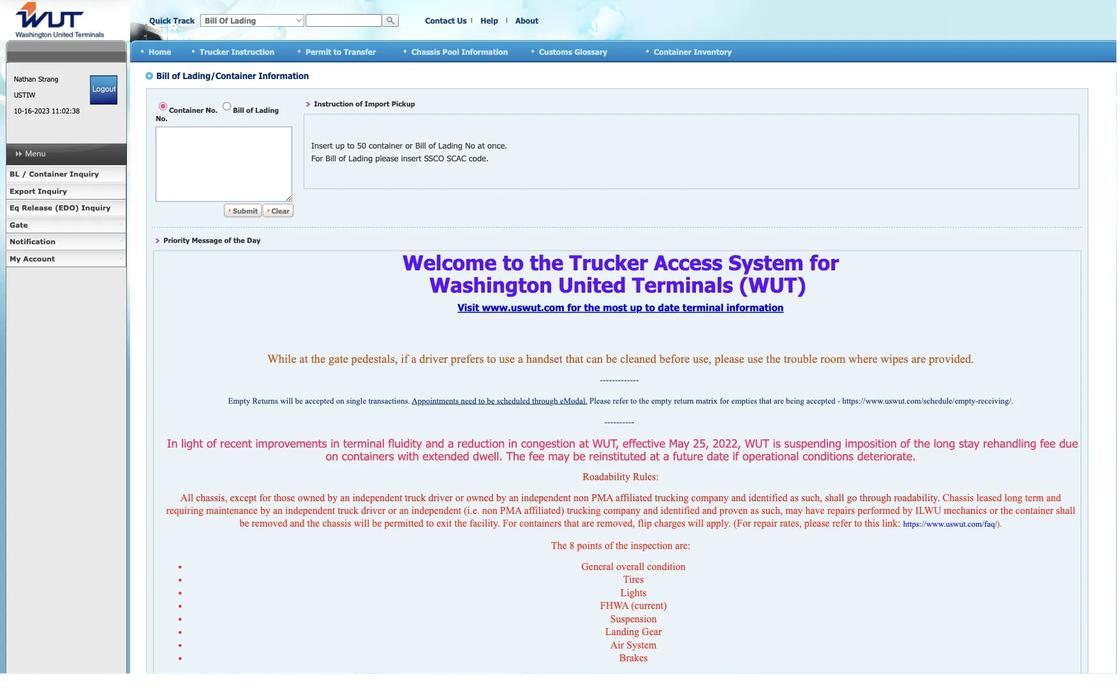 Task type: vqa. For each thing, say whether or not it's contained in the screenshot.
06:17:25
no



Task type: describe. For each thing, give the bounding box(es) containing it.
account
[[23, 254, 55, 263]]

help
[[481, 16, 498, 25]]

bl / container inquiry link
[[6, 166, 126, 183]]

ustiw
[[14, 91, 35, 99]]

help link
[[481, 16, 498, 25]]

gate link
[[6, 217, 126, 234]]

eq release (edo) inquiry
[[10, 204, 111, 212]]

export
[[10, 187, 35, 195]]

16-
[[24, 107, 34, 115]]

release
[[22, 204, 52, 212]]

10-
[[14, 107, 24, 115]]

notification
[[10, 237, 56, 246]]

0 vertical spatial container
[[654, 47, 692, 56]]

eq
[[10, 204, 19, 212]]

inquiry for container
[[70, 170, 99, 178]]

customs glossary
[[539, 47, 607, 56]]

gate
[[10, 220, 28, 229]]

contact us link
[[425, 16, 467, 25]]

container inventory
[[654, 47, 732, 56]]

contact us
[[425, 16, 467, 25]]

my account link
[[6, 250, 126, 267]]

10-16-2023 11:02:38
[[14, 107, 80, 115]]

eq release (edo) inquiry link
[[6, 200, 126, 217]]

/
[[22, 170, 27, 178]]

trucker
[[200, 47, 229, 56]]

information
[[462, 47, 508, 56]]

1 vertical spatial inquiry
[[38, 187, 67, 195]]

quick
[[149, 16, 171, 25]]

(edo)
[[55, 204, 79, 212]]

notification link
[[6, 234, 126, 250]]

my account
[[10, 254, 55, 263]]



Task type: locate. For each thing, give the bounding box(es) containing it.
instruction
[[231, 47, 275, 56]]

export inquiry link
[[6, 183, 126, 200]]

1 horizontal spatial container
[[654, 47, 692, 56]]

about
[[516, 16, 539, 25]]

container left the inventory
[[654, 47, 692, 56]]

0 vertical spatial inquiry
[[70, 170, 99, 178]]

inquiry for (edo)
[[81, 204, 111, 212]]

container inside "link"
[[29, 170, 67, 178]]

quick track
[[149, 16, 195, 25]]

trucker instruction
[[200, 47, 275, 56]]

us
[[457, 16, 467, 25]]

about link
[[516, 16, 539, 25]]

login image
[[90, 75, 118, 105]]

container up export inquiry
[[29, 170, 67, 178]]

inquiry
[[70, 170, 99, 178], [38, 187, 67, 195], [81, 204, 111, 212]]

strang
[[38, 75, 58, 83]]

my
[[10, 254, 21, 263]]

nathan strang
[[14, 75, 58, 83]]

export inquiry
[[10, 187, 67, 195]]

customs
[[539, 47, 572, 56]]

pool
[[443, 47, 459, 56]]

inquiry right "(edo)"
[[81, 204, 111, 212]]

chassis
[[412, 47, 440, 56]]

inquiry inside "link"
[[70, 170, 99, 178]]

inquiry up export inquiry link
[[70, 170, 99, 178]]

0 horizontal spatial container
[[29, 170, 67, 178]]

to
[[334, 47, 341, 56]]

glossary
[[575, 47, 607, 56]]

container
[[654, 47, 692, 56], [29, 170, 67, 178]]

track
[[173, 16, 195, 25]]

permit to transfer
[[306, 47, 376, 56]]

nathan
[[14, 75, 36, 83]]

11:02:38
[[52, 107, 80, 115]]

2023
[[34, 107, 50, 115]]

None text field
[[306, 14, 382, 27]]

transfer
[[344, 47, 376, 56]]

2 vertical spatial inquiry
[[81, 204, 111, 212]]

bl / container inquiry
[[10, 170, 99, 178]]

home
[[149, 47, 171, 56]]

contact
[[425, 16, 455, 25]]

permit
[[306, 47, 331, 56]]

bl
[[10, 170, 19, 178]]

inquiry down bl / container inquiry
[[38, 187, 67, 195]]

inventory
[[694, 47, 732, 56]]

chassis pool information
[[412, 47, 508, 56]]

1 vertical spatial container
[[29, 170, 67, 178]]



